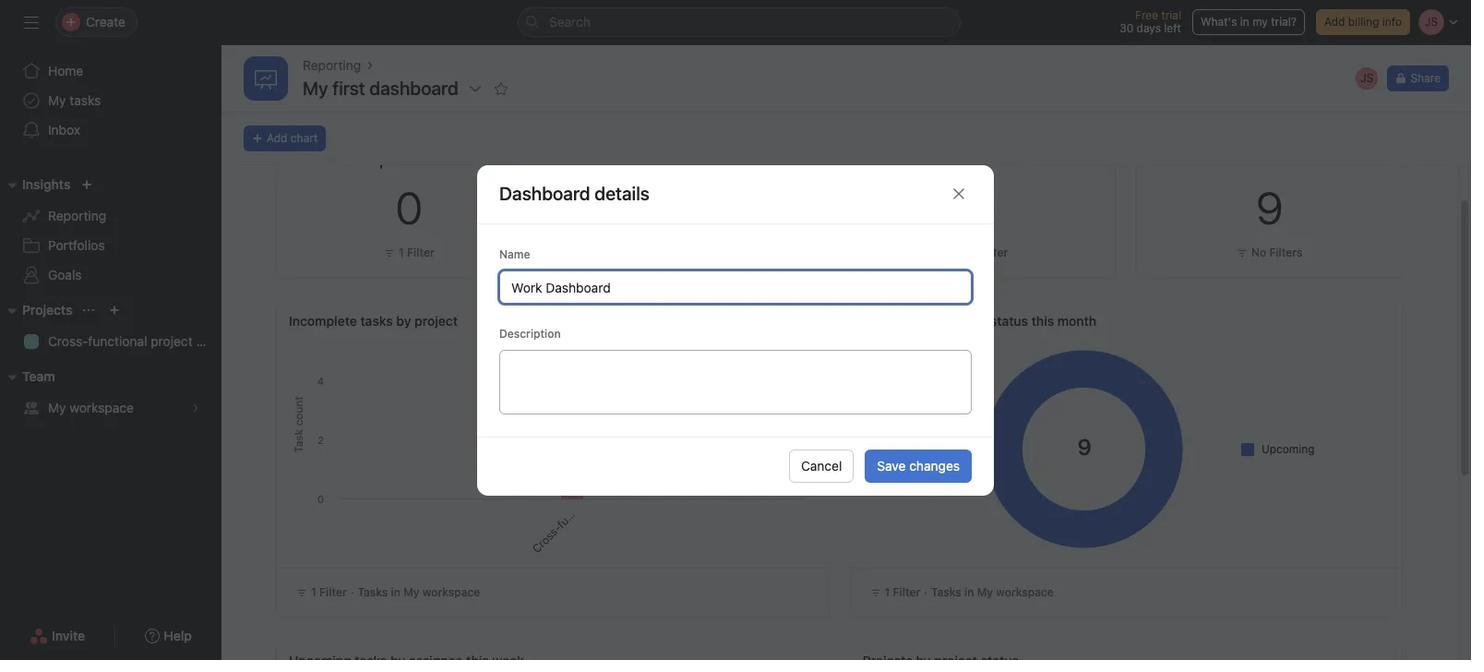Task type: locate. For each thing, give the bounding box(es) containing it.
js
[[1361, 71, 1374, 85]]

left
[[1165, 21, 1182, 35]]

1 horizontal spatial 0 button
[[970, 182, 997, 234]]

reporting
[[303, 57, 361, 73], [48, 208, 106, 223]]

add chart
[[267, 131, 318, 145]]

tasks
[[70, 92, 101, 108], [361, 313, 393, 329]]

0 horizontal spatial 9 button
[[683, 182, 710, 234]]

team
[[22, 368, 55, 384]]

upcoming
[[1262, 442, 1315, 456]]

1 horizontal spatial 1 filter button
[[953, 244, 1013, 262]]

0 vertical spatial reporting
[[303, 57, 361, 73]]

0 horizontal spatial tasks in my workspace
[[358, 585, 480, 599]]

dashboard details
[[499, 183, 650, 204]]

overdue tasks
[[925, 148, 1041, 169]]

0 button for overdue tasks
[[970, 182, 997, 234]]

name
[[499, 247, 530, 261]]

add left chart
[[267, 131, 288, 145]]

trial
[[1162, 8, 1182, 22]]

billing
[[1349, 15, 1380, 29]]

reporting up my first dashboard on the top left of page
[[303, 57, 361, 73]]

by project
[[396, 313, 458, 329]]

1 filter button for completed tasks
[[379, 244, 439, 262]]

what's in my trial?
[[1201, 15, 1297, 29]]

my workspace link
[[11, 393, 211, 423]]

0 down completed tasks
[[396, 182, 423, 234]]

tasks down home
[[70, 92, 101, 108]]

1
[[399, 246, 404, 259], [973, 246, 978, 259], [311, 585, 316, 599], [885, 585, 890, 599]]

2 9 from the left
[[1257, 182, 1284, 234]]

save
[[877, 458, 906, 474]]

workspace
[[70, 400, 134, 415], [423, 585, 480, 599], [997, 585, 1054, 599]]

0 horizontal spatial reporting link
[[11, 201, 211, 231]]

0 vertical spatial add
[[1325, 15, 1346, 29]]

add chart button
[[244, 126, 326, 151]]

0 vertical spatial reporting link
[[303, 55, 361, 76]]

tasks inside 'global' element
[[70, 92, 101, 108]]

tasks in my workspace for completion
[[932, 585, 1054, 599]]

2 horizontal spatial workspace
[[997, 585, 1054, 599]]

1 9 from the left
[[683, 182, 710, 234]]

0 horizontal spatial add
[[267, 131, 288, 145]]

0 button for completed tasks
[[396, 182, 423, 234]]

0 horizontal spatial 1 filter button
[[379, 244, 439, 262]]

by
[[901, 313, 916, 329]]

1 0 from the left
[[396, 182, 423, 234]]

add for add billing info
[[1325, 15, 1346, 29]]

tasks left by project
[[361, 313, 393, 329]]

cross-functional project plan link
[[11, 327, 221, 356]]

9 button for total tasks
[[1257, 182, 1284, 234]]

save changes button
[[865, 450, 972, 483]]

this month
[[1032, 313, 1097, 329]]

None text field
[[499, 270, 972, 303], [499, 349, 972, 414], [499, 270, 972, 303], [499, 349, 972, 414]]

what's
[[1201, 15, 1238, 29]]

0 horizontal spatial workspace
[[70, 400, 134, 415]]

in inside button
[[1241, 15, 1250, 29]]

1 horizontal spatial 0
[[970, 182, 997, 234]]

cross-functional project plan
[[48, 333, 221, 349]]

0 button down completed tasks
[[396, 182, 423, 234]]

1 1 filter button from the left
[[379, 244, 439, 262]]

0
[[396, 182, 423, 234], [970, 182, 997, 234]]

0 horizontal spatial 9
[[683, 182, 710, 234]]

days
[[1137, 21, 1161, 35]]

my first dashboard
[[303, 78, 459, 99]]

0 horizontal spatial tasks
[[358, 585, 388, 599]]

1 horizontal spatial tasks in my workspace
[[932, 585, 1054, 599]]

my tasks
[[48, 92, 101, 108]]

my inside my tasks link
[[48, 92, 66, 108]]

add inside button
[[267, 131, 288, 145]]

functional
[[88, 333, 147, 349]]

1 0 button from the left
[[396, 182, 423, 234]]

save changes
[[877, 458, 960, 474]]

my workspace
[[48, 400, 134, 415]]

my inside my workspace link
[[48, 400, 66, 415]]

1 horizontal spatial 9
[[1257, 182, 1284, 234]]

2 0 button from the left
[[970, 182, 997, 234]]

0 horizontal spatial 0
[[396, 182, 423, 234]]

1 horizontal spatial add
[[1325, 15, 1346, 29]]

2 0 from the left
[[970, 182, 997, 234]]

0 horizontal spatial 0 button
[[396, 182, 423, 234]]

my tasks link
[[11, 86, 211, 115]]

share button
[[1388, 66, 1450, 91]]

free trial 30 days left
[[1120, 8, 1182, 35]]

incomplete tasks
[[628, 148, 765, 169]]

9 button down incomplete tasks
[[683, 182, 710, 234]]

1 tasks in my workspace from the left
[[358, 585, 480, 599]]

0 vertical spatial tasks
[[70, 92, 101, 108]]

1 vertical spatial reporting link
[[11, 201, 211, 231]]

0 horizontal spatial reporting
[[48, 208, 106, 223]]

project
[[151, 333, 193, 349]]

in
[[1241, 15, 1250, 29], [391, 585, 401, 599], [965, 585, 974, 599]]

reporting link
[[303, 55, 361, 76], [11, 201, 211, 231]]

chart
[[291, 131, 318, 145]]

tasks in my workspace
[[358, 585, 480, 599], [932, 585, 1054, 599]]

0 button right close this dialog image
[[970, 182, 997, 234]]

add to starred image
[[494, 81, 509, 96]]

report image
[[255, 67, 277, 90]]

0 right close this dialog image
[[970, 182, 997, 234]]

2 tasks in my workspace from the left
[[932, 585, 1054, 599]]

dashboard details dialog
[[477, 165, 994, 495]]

reporting link up portfolios
[[11, 201, 211, 231]]

2 horizontal spatial tasks
[[932, 585, 962, 599]]

0 for completed tasks
[[396, 182, 423, 234]]

close this dialog image
[[952, 187, 967, 201]]

add inside 'button'
[[1325, 15, 1346, 29]]

trial?
[[1272, 15, 1297, 29]]

0 horizontal spatial in
[[391, 585, 401, 599]]

1 vertical spatial add
[[267, 131, 288, 145]]

status
[[991, 313, 1029, 329]]

search
[[549, 14, 591, 30]]

reporting up portfolios
[[48, 208, 106, 223]]

my
[[303, 78, 328, 99], [48, 92, 66, 108], [48, 400, 66, 415], [404, 585, 420, 599], [977, 585, 993, 599]]

reporting link up my first dashboard on the top left of page
[[303, 55, 361, 76]]

filters
[[1270, 246, 1303, 259]]

tasks for incomplete tasks by project
[[358, 585, 388, 599]]

9 down incomplete tasks
[[683, 182, 710, 234]]

1 horizontal spatial in
[[965, 585, 974, 599]]

0 button
[[396, 182, 423, 234], [970, 182, 997, 234]]

0 horizontal spatial tasks
[[70, 92, 101, 108]]

1 horizontal spatial tasks
[[863, 313, 897, 329]]

1 filter
[[399, 246, 435, 259], [973, 246, 1008, 259], [311, 585, 347, 599], [885, 585, 921, 599]]

9
[[683, 182, 710, 234], [1257, 182, 1284, 234]]

1 filter button
[[379, 244, 439, 262], [953, 244, 1013, 262]]

what's in my trial? button
[[1193, 9, 1305, 35]]

2 9 button from the left
[[1257, 182, 1284, 234]]

2 1 filter button from the left
[[953, 244, 1013, 262]]

9 up no filters button
[[1257, 182, 1284, 234]]

30
[[1120, 21, 1134, 35]]

1 vertical spatial reporting
[[48, 208, 106, 223]]

9 button
[[683, 182, 710, 234], [1257, 182, 1284, 234]]

teams element
[[0, 360, 222, 427]]

1 filter button up by project
[[379, 244, 439, 262]]

2 horizontal spatial in
[[1241, 15, 1250, 29]]

filter
[[407, 246, 435, 259], [981, 246, 1008, 259], [320, 585, 347, 599], [893, 585, 921, 599]]

share
[[1411, 71, 1441, 85]]

1 9 button from the left
[[683, 182, 710, 234]]

free
[[1136, 8, 1159, 22]]

add left billing
[[1325, 15, 1346, 29]]

9 button up no filters button
[[1257, 182, 1284, 234]]

no
[[1252, 246, 1267, 259]]

1 horizontal spatial workspace
[[423, 585, 480, 599]]

cancel button
[[789, 450, 854, 483]]

1 vertical spatial tasks
[[361, 313, 393, 329]]

1 filter button down close this dialog image
[[953, 244, 1013, 262]]

tasks for my
[[70, 92, 101, 108]]

add
[[1325, 15, 1346, 29], [267, 131, 288, 145]]

inbox link
[[11, 115, 211, 145]]

inbox
[[48, 122, 80, 138]]

1 horizontal spatial tasks
[[361, 313, 393, 329]]

1 horizontal spatial 9 button
[[1257, 182, 1284, 234]]

completion
[[919, 313, 987, 329]]

1 filter button for overdue tasks
[[953, 244, 1013, 262]]

tasks
[[863, 313, 897, 329], [358, 585, 388, 599], [932, 585, 962, 599]]



Task type: vqa. For each thing, say whether or not it's contained in the screenshot.
Fifth:
no



Task type: describe. For each thing, give the bounding box(es) containing it.
completed tasks
[[341, 148, 477, 169]]

incomplete tasks by project
[[289, 313, 458, 329]]

invite
[[52, 628, 85, 644]]

projects element
[[0, 294, 222, 360]]

info
[[1383, 15, 1402, 29]]

workspace inside teams element
[[70, 400, 134, 415]]

9 button for incomplete tasks
[[683, 182, 710, 234]]

tasks for incomplete
[[361, 313, 393, 329]]

invite button
[[18, 620, 97, 653]]

add billing info
[[1325, 15, 1402, 29]]

insights button
[[0, 174, 71, 196]]

cross-
[[48, 333, 88, 349]]

my for my tasks
[[48, 92, 66, 108]]

home
[[48, 63, 83, 78]]

description
[[499, 326, 561, 340]]

search list box
[[518, 7, 961, 37]]

my for my first dashboard
[[303, 78, 328, 99]]

in for incomplete tasks by project
[[391, 585, 401, 599]]

goals
[[48, 267, 82, 283]]

9 for incomplete tasks
[[683, 182, 710, 234]]

projects
[[22, 302, 72, 318]]

plan
[[196, 333, 221, 349]]

cancel
[[801, 458, 842, 474]]

portfolios link
[[11, 231, 211, 260]]

js button
[[1355, 66, 1381, 91]]

home link
[[11, 56, 211, 86]]

hide sidebar image
[[24, 15, 39, 30]]

first dashboard
[[333, 78, 459, 99]]

add for add chart
[[267, 131, 288, 145]]

show options image
[[468, 81, 483, 96]]

0 for overdue tasks
[[970, 182, 997, 234]]

tasks in my workspace for by project
[[358, 585, 480, 599]]

my for my workspace
[[48, 400, 66, 415]]

incomplete
[[289, 313, 357, 329]]

changes
[[910, 458, 960, 474]]

insights element
[[0, 168, 222, 294]]

reporting inside insights element
[[48, 208, 106, 223]]

no filters
[[1252, 246, 1303, 259]]

total tasks
[[1227, 148, 1313, 169]]

workspace for incomplete tasks by project
[[423, 585, 480, 599]]

team button
[[0, 366, 55, 388]]

insights
[[22, 176, 71, 192]]

tasks by completion status this month
[[863, 313, 1097, 329]]

projects button
[[0, 299, 72, 321]]

in for tasks by completion status this month
[[965, 585, 974, 599]]

9 for total tasks
[[1257, 182, 1284, 234]]

portfolios
[[48, 237, 105, 253]]

search button
[[518, 7, 961, 37]]

1 horizontal spatial reporting
[[303, 57, 361, 73]]

tasks for tasks by completion status this month
[[932, 585, 962, 599]]

add billing info button
[[1317, 9, 1411, 35]]

workspace for tasks by completion status this month
[[997, 585, 1054, 599]]

my
[[1253, 15, 1268, 29]]

global element
[[0, 45, 222, 156]]

goals link
[[11, 260, 211, 290]]

no filters button
[[1232, 244, 1308, 262]]

1 horizontal spatial reporting link
[[303, 55, 361, 76]]



